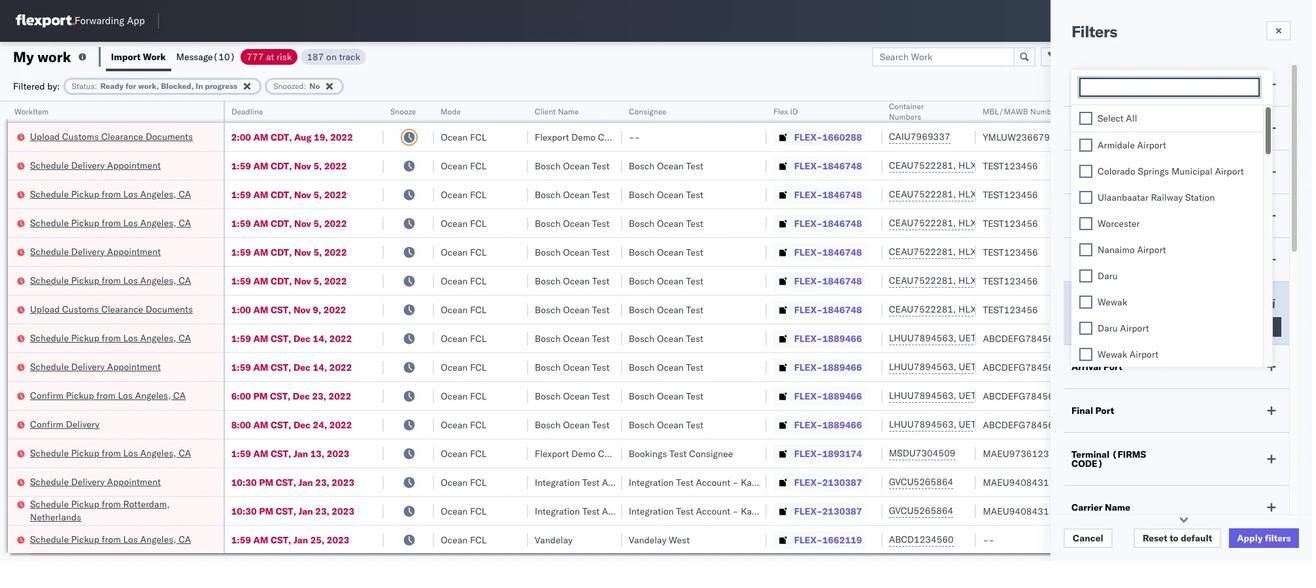 Task type: locate. For each thing, give the bounding box(es) containing it.
demo left bookings
[[572, 448, 596, 459]]

wewak airport
[[1098, 349, 1159, 360]]

integration test account - karl lagerfeld down the bookings test consignee
[[629, 476, 799, 488]]

2 schedule delivery appointment link from the top
[[30, 245, 161, 258]]

karl for schedule delivery appointment
[[741, 476, 758, 488]]

port up daru airport
[[1119, 298, 1138, 309]]

5 ceau7522281, hlxu6269489, hlxu8034992 from the top
[[889, 275, 1092, 286]]

0 vertical spatial clearance
[[101, 130, 143, 142]]

0 vertical spatial upload
[[30, 130, 60, 142]]

integration up vandelay west
[[629, 505, 674, 517]]

default
[[1181, 532, 1213, 544]]

container numbers button
[[883, 99, 964, 122]]

1 horizontal spatial status
[[1072, 78, 1100, 90]]

1 vertical spatial 2130387
[[823, 505, 862, 517]]

cancel button
[[1064, 528, 1113, 548]]

1 vertical spatial name
[[1100, 254, 1126, 265]]

angeles, for confirm pickup from los angeles, ca link
[[135, 389, 171, 401]]

customs for 1:00 am cst, nov 9, 2022
[[62, 303, 99, 315]]

0 vertical spatial daru
[[1098, 270, 1118, 282]]

2 : from the left
[[304, 81, 306, 91]]

1:59 am cst, dec 14, 2022 down 1:00 am cst, nov 9, 2022
[[231, 333, 352, 344]]

hlxu8034992 left nanaimo on the right top of page
[[1028, 246, 1092, 258]]

1 vertical spatial maeu9408431
[[983, 505, 1049, 517]]

0 horizontal spatial --
[[629, 131, 640, 143]]

7 fcl from the top
[[470, 304, 487, 316]]

1 2130387 from the top
[[823, 476, 862, 488]]

port
[[1119, 298, 1138, 309], [1104, 361, 1123, 373], [1096, 405, 1115, 417]]

0 horizontal spatial client name
[[535, 107, 579, 116]]

1 vertical spatial customs
[[62, 303, 99, 315]]

gaurav down operator
[[1164, 131, 1193, 143]]

mode left 'worcester'
[[1072, 210, 1096, 222]]

progress
[[205, 81, 238, 91]]

pickup for 5th schedule pickup from los angeles, ca button from the bottom
[[71, 217, 99, 229]]

port down wewak airport on the right of page
[[1104, 361, 1123, 373]]

appointment for 10:30 pm cst, jan 23, 2023
[[107, 476, 161, 487]]

pm down 1:59 am cst, jan 13, 2023
[[259, 476, 273, 488]]

0 vertical spatial --
[[629, 131, 640, 143]]

: left no
[[304, 81, 306, 91]]

1889466
[[823, 333, 862, 344], [823, 361, 862, 373], [823, 390, 862, 402], [823, 419, 862, 431]]

3 gaurav jawla from the top
[[1164, 189, 1218, 200]]

vandelay west
[[629, 534, 690, 546]]

ca for 1st schedule pickup from los angeles, ca button
[[179, 188, 191, 200]]

1 vertical spatial confirm
[[30, 418, 63, 430]]

None checkbox
[[1080, 112, 1093, 125], [1080, 139, 1093, 152], [1080, 191, 1093, 204], [1080, 217, 1093, 230], [1080, 269, 1093, 282], [1080, 348, 1093, 361], [1080, 112, 1093, 125], [1080, 139, 1093, 152], [1080, 191, 1093, 204], [1080, 217, 1093, 230], [1080, 269, 1093, 282], [1080, 348, 1093, 361]]

2 appointment from the top
[[107, 246, 161, 257]]

mode
[[441, 107, 461, 116], [1072, 210, 1096, 222]]

1 vertical spatial account
[[696, 505, 731, 517]]

pm up 1:59 am cst, jan 25, 2023
[[259, 505, 273, 517]]

0 horizontal spatial status
[[72, 81, 95, 91]]

vandelay for vandelay west
[[629, 534, 667, 546]]

pm
[[253, 390, 268, 402], [259, 476, 273, 488], [259, 505, 273, 517]]

0 vertical spatial wewak
[[1098, 296, 1128, 308]]

0 vertical spatial upload customs clearance documents
[[30, 130, 193, 142]]

2130387 down 1893174
[[823, 476, 862, 488]]

1 vertical spatial client
[[1072, 254, 1098, 265]]

ceau7522281,
[[889, 160, 956, 171], [889, 188, 956, 200], [889, 217, 956, 229], [889, 246, 956, 258], [889, 275, 956, 286], [889, 303, 956, 315]]

1 vertical spatial port
[[1104, 361, 1123, 373]]

2023 right the 25,
[[327, 534, 350, 546]]

7 1:59 from the top
[[231, 361, 251, 373]]

daru
[[1098, 270, 1118, 282], [1098, 322, 1118, 334]]

2 flexport from the top
[[535, 448, 569, 459]]

0 vertical spatial 10:30
[[231, 476, 257, 488]]

: for status
[[95, 81, 97, 91]]

jan left 13,
[[294, 448, 308, 459]]

2 upload customs clearance documents button from the top
[[30, 302, 193, 317]]

bookings test consignee
[[629, 448, 733, 459]]

1 horizontal spatial numbers
[[1031, 107, 1063, 116]]

flex-1660288
[[794, 131, 862, 143]]

gaurav up railway
[[1164, 160, 1193, 172]]

9 flex- from the top
[[794, 361, 823, 373]]

0 vertical spatial lagerfeld
[[760, 476, 799, 488]]

3 schedule from the top
[[30, 217, 69, 229]]

airport right nanaimo on the right top of page
[[1137, 244, 1166, 256]]

forwarding app
[[75, 15, 145, 27]]

status up the mbl/mawb numbers button
[[1072, 78, 1100, 90]]

1 vertical spatial flexport
[[535, 448, 569, 459]]

flex-2130387 down flex-1893174
[[794, 476, 862, 488]]

4 test123456 from the top
[[983, 246, 1038, 258]]

0 vertical spatial integration test account - karl lagerfeld
[[629, 476, 799, 488]]

1 vertical spatial mode
[[1072, 210, 1096, 222]]

airport right municipal
[[1215, 165, 1244, 177]]

from for 1st schedule pickup from los angeles, ca button
[[102, 188, 121, 200]]

hlxu8034992 up departure
[[1028, 275, 1092, 286]]

operator
[[1164, 107, 1195, 116]]

0 vertical spatial upload customs clearance documents button
[[30, 130, 193, 144]]

3 flex- from the top
[[794, 189, 823, 200]]

0 vertical spatial karl
[[741, 476, 758, 488]]

1 vertical spatial lagerfeld
[[760, 505, 799, 517]]

filters
[[1072, 22, 1118, 41]]

resize handle column header
[[208, 101, 223, 561], [368, 101, 384, 561], [419, 101, 434, 561], [513, 101, 528, 561], [607, 101, 622, 561], [751, 101, 767, 561], [867, 101, 883, 561], [961, 101, 977, 561], [1142, 101, 1157, 561], [1236, 101, 1251, 561], [1279, 101, 1295, 561]]

snoozed for snoozed
[[1072, 166, 1109, 178]]

maeu9408431 for schedule pickup from rotterdam, netherlands
[[983, 505, 1049, 517]]

snoozed left no
[[273, 81, 304, 91]]

test
[[592, 160, 610, 172], [686, 160, 704, 172], [592, 189, 610, 200], [686, 189, 704, 200], [592, 217, 610, 229], [686, 217, 704, 229], [592, 246, 610, 258], [686, 246, 704, 258], [592, 275, 610, 287], [686, 275, 704, 287], [592, 304, 610, 316], [686, 304, 704, 316], [592, 333, 610, 344], [686, 333, 704, 344], [592, 361, 610, 373], [686, 361, 704, 373], [592, 390, 610, 402], [686, 390, 704, 402], [592, 419, 610, 431], [686, 419, 704, 431], [670, 448, 687, 459], [676, 476, 694, 488], [1234, 476, 1252, 488], [676, 505, 694, 517]]

hlxu8034992 left 'worcester'
[[1028, 217, 1092, 229]]

0 vertical spatial pm
[[253, 390, 268, 402]]

flexport demo consignee for --
[[535, 131, 642, 143]]

10:30 pm cst, jan 23, 2023 up 1:59 am cst, jan 25, 2023
[[231, 505, 354, 517]]

port for departure port
[[1119, 298, 1138, 309]]

airport down daru airport
[[1130, 349, 1159, 360]]

client inside button
[[535, 107, 556, 116]]

name
[[558, 107, 579, 116], [1100, 254, 1126, 265], [1105, 502, 1131, 513]]

status for status : ready for work, blocked, in progress
[[72, 81, 95, 91]]

1 horizontal spatial client name
[[1072, 254, 1126, 265]]

1 horizontal spatial snoozed
[[1072, 166, 1109, 178]]

confirm pickup from los angeles, ca link
[[30, 389, 186, 402]]

airport up springs
[[1138, 139, 1166, 151]]

gaurav down 'colorado springs municipal airport'
[[1164, 189, 1193, 200]]

upload
[[30, 130, 60, 142], [30, 303, 60, 315]]

gaurav jawla down the station
[[1164, 246, 1218, 258]]

demo down client name button
[[572, 131, 596, 143]]

10:30 pm cst, jan 23, 2023 for schedule pickup from rotterdam, netherlands
[[231, 505, 354, 517]]

upload customs clearance documents link for 2:00 am cdt, aug 19, 2022
[[30, 130, 193, 143]]

confirm for confirm pickup from los angeles, ca
[[30, 389, 63, 401]]

1 gvcu5265864 from the top
[[889, 476, 954, 488]]

vandelay
[[535, 534, 573, 546], [629, 534, 667, 546]]

0 vertical spatial demo
[[572, 131, 596, 143]]

pm right 6:00
[[253, 390, 268, 402]]

0 vertical spatial client
[[535, 107, 556, 116]]

integration test account - karl lagerfeld for schedule pickup from rotterdam, netherlands
[[629, 505, 799, 517]]

mode right snooze
[[441, 107, 461, 116]]

1 flex-1846748 from the top
[[794, 160, 862, 172]]

confirm for confirm delivery
[[30, 418, 63, 430]]

1846748
[[823, 160, 862, 172], [823, 189, 862, 200], [823, 217, 862, 229], [823, 246, 862, 258], [823, 275, 862, 287], [823, 304, 862, 316]]

1 vertical spatial upload customs clearance documents
[[30, 303, 193, 315]]

flex id
[[773, 107, 798, 116]]

flex-1893174 button
[[773, 444, 865, 463], [773, 444, 865, 463]]

0 vertical spatial port
[[1119, 298, 1138, 309]]

--
[[629, 131, 640, 143], [983, 534, 995, 546]]

None text field
[[1084, 82, 1259, 94]]

12 fcl from the top
[[470, 448, 487, 459]]

1 vertical spatial clearance
[[101, 303, 143, 315]]

snoozed
[[273, 81, 304, 91], [1072, 166, 1109, 178]]

1 vertical spatial upload
[[30, 303, 60, 315]]

2 lhuu7894563, uetu5238478 from the top
[[889, 361, 1023, 373]]

2023 up 1:59 am cst, jan 25, 2023
[[332, 505, 354, 517]]

schedule pickup from los angeles, ca for schedule pickup from los angeles, ca link related to third schedule pickup from los angeles, ca button
[[30, 274, 191, 286]]

numbers up ymluw236679313
[[1031, 107, 1063, 116]]

terminal
[[1072, 449, 1110, 460]]

14 flex- from the top
[[794, 505, 823, 517]]

1:59 am cst, dec 14, 2022 up 6:00 pm cst, dec 23, 2022
[[231, 361, 352, 373]]

airport for wewak airport
[[1130, 349, 1159, 360]]

6 test123456 from the top
[[983, 304, 1038, 316]]

0 horizontal spatial vandelay
[[535, 534, 573, 546]]

1 vertical spatial 14,
[[313, 361, 327, 373]]

1 10:30 from the top
[[231, 476, 257, 488]]

2 vertical spatial port
[[1096, 405, 1115, 417]]

0 vertical spatial 1:59 am cst, dec 14, 2022
[[231, 333, 352, 344]]

1 upload customs clearance documents link from the top
[[30, 130, 193, 143]]

0 vertical spatial 10:30 pm cst, jan 23, 2023
[[231, 476, 354, 488]]

lhuu7894563, uetu5238478
[[889, 332, 1023, 344], [889, 361, 1023, 373], [889, 390, 1023, 402], [889, 419, 1023, 430]]

ca for 2nd schedule pickup from los angeles, ca button from the bottom of the page
[[179, 447, 191, 459]]

jawla up the station
[[1196, 160, 1218, 172]]

0 vertical spatial risk
[[277, 51, 292, 62]]

resize handle column header for flex id
[[867, 101, 883, 561]]

confirm delivery button
[[30, 418, 99, 432]]

3 uetu5238478 from the top
[[959, 390, 1023, 402]]

0 vertical spatial 23,
[[312, 390, 326, 402]]

jan up the 25,
[[298, 505, 313, 517]]

schedule delivery appointment for 1:59 am cst, dec 14, 2022
[[30, 361, 161, 372]]

from for confirm pickup from los angeles, ca button
[[96, 389, 116, 401]]

pickup for confirm pickup from los angeles, ca button
[[66, 389, 94, 401]]

2 gvcu5265864 from the top
[[889, 505, 954, 517]]

cst, down 1:59 am cst, jan 13, 2023
[[276, 476, 296, 488]]

schedule delivery appointment
[[30, 159, 161, 171], [30, 246, 161, 257], [30, 361, 161, 372], [30, 476, 161, 487]]

angeles, for schedule pickup from los angeles, ca link related to third schedule pickup from los angeles, ca button
[[140, 274, 176, 286]]

2 uetu5238478 from the top
[[959, 361, 1023, 373]]

upload for 1:00 am cst, nov 9, 2022
[[30, 303, 60, 315]]

confirm
[[30, 389, 63, 401], [30, 418, 63, 430]]

cst, left the 25,
[[271, 534, 291, 546]]

ca for confirm pickup from los angeles, ca button
[[173, 389, 186, 401]]

12 ocean fcl from the top
[[441, 448, 487, 459]]

1 vertical spatial upload customs clearance documents button
[[30, 302, 193, 317]]

gaurav jawla down operator
[[1164, 131, 1218, 143]]

my
[[13, 47, 34, 66]]

5 test123456 from the top
[[983, 275, 1038, 287]]

1 vertical spatial risk
[[1084, 122, 1101, 134]]

0 vertical spatial flexport
[[535, 131, 569, 143]]

work
[[37, 47, 71, 66]]

schedule inside the 'schedule pickup from rotterdam, netherlands'
[[30, 498, 69, 510]]

fcl
[[470, 131, 487, 143], [470, 160, 487, 172], [470, 189, 487, 200], [470, 217, 487, 229], [470, 246, 487, 258], [470, 275, 487, 287], [470, 304, 487, 316], [470, 333, 487, 344], [470, 361, 487, 373], [470, 390, 487, 402], [470, 419, 487, 431], [470, 448, 487, 459], [470, 476, 487, 488], [470, 505, 487, 517], [470, 534, 487, 546]]

client
[[535, 107, 556, 116], [1072, 254, 1098, 265]]

list box
[[1072, 105, 1263, 561]]

3 ceau7522281, hlxu6269489, hlxu8034992 from the top
[[889, 217, 1092, 229]]

1 horizontal spatial client
[[1072, 254, 1098, 265]]

0 vertical spatial name
[[558, 107, 579, 116]]

hlxu8034992 left ulaanbaatar
[[1028, 188, 1092, 200]]

1 schedule delivery appointment button from the top
[[30, 159, 161, 173]]

airport
[[1138, 139, 1166, 151], [1215, 165, 1244, 177], [1137, 244, 1166, 256], [1120, 322, 1149, 334], [1130, 349, 1159, 360]]

schedule for 4th schedule delivery appointment button from the bottom of the page
[[30, 159, 69, 171]]

23,
[[312, 390, 326, 402], [315, 476, 330, 488], [315, 505, 330, 517]]

departure port
[[1072, 298, 1138, 309]]

6 flex-1846748 from the top
[[794, 304, 862, 316]]

1 integration test account - karl lagerfeld from the top
[[629, 476, 799, 488]]

1 lagerfeld from the top
[[760, 476, 799, 488]]

lagerfeld
[[760, 476, 799, 488], [760, 505, 799, 517]]

resize handle column header for mbl/mawb numbers
[[1142, 101, 1157, 561]]

1 vertical spatial upload customs clearance documents link
[[30, 302, 193, 316]]

14, up 6:00 pm cst, dec 23, 2022
[[313, 361, 327, 373]]

armidale airport
[[1098, 139, 1166, 151]]

23, up the 25,
[[315, 505, 330, 517]]

1 resize handle column header from the left
[[208, 101, 223, 561]]

wewak up daru airport
[[1098, 296, 1128, 308]]

1 integration from the top
[[629, 476, 674, 488]]

list box containing select all
[[1072, 105, 1263, 561]]

account for schedule pickup from rotterdam, netherlands
[[696, 505, 731, 517]]

14,
[[313, 333, 327, 344], [313, 361, 327, 373]]

1 1889466 from the top
[[823, 333, 862, 344]]

gvcu5265864 up abcd1234560
[[889, 505, 954, 517]]

jawla up municipal
[[1196, 131, 1218, 143]]

flex-2130387 for schedule pickup from rotterdam, netherlands
[[794, 505, 862, 517]]

9 fcl from the top
[[470, 361, 487, 373]]

documents for 1:00 am cst, nov 9, 2022
[[146, 303, 193, 315]]

wewak for wewak airport
[[1098, 349, 1128, 360]]

6 resize handle column header from the left
[[751, 101, 767, 561]]

los inside button
[[118, 389, 133, 401]]

msdu7304509
[[889, 447, 956, 459]]

15 fcl from the top
[[470, 534, 487, 546]]

14, down 9,
[[313, 333, 327, 344]]

2130387 up 1662119
[[823, 505, 862, 517]]

2 wewak from the top
[[1098, 349, 1128, 360]]

0 vertical spatial 14,
[[313, 333, 327, 344]]

23, down 13,
[[315, 476, 330, 488]]

flex-2130387 up 'flex-1662119'
[[794, 505, 862, 517]]

hlxu8034992 down at
[[1028, 160, 1092, 171]]

2 schedule from the top
[[30, 188, 69, 200]]

1 schedule pickup from los angeles, ca from the top
[[30, 188, 191, 200]]

jan for the schedule pickup from rotterdam, netherlands link
[[298, 505, 313, 517]]

: for snoozed
[[304, 81, 306, 91]]

1 vertical spatial integration
[[629, 505, 674, 517]]

1 clearance from the top
[[101, 130, 143, 142]]

los
[[123, 188, 138, 200], [123, 217, 138, 229], [123, 274, 138, 286], [123, 332, 138, 344], [118, 389, 133, 401], [123, 447, 138, 459], [123, 533, 138, 545]]

ulaanbaatar
[[1098, 192, 1149, 203]]

1 gaurav from the top
[[1164, 131, 1193, 143]]

1 horizontal spatial --
[[983, 534, 995, 546]]

daru down departure port
[[1098, 322, 1118, 334]]

1 vertical spatial gvcu5265864
[[889, 505, 954, 517]]

wewak
[[1098, 296, 1128, 308], [1098, 349, 1128, 360]]

10:30 down 1:59 am cst, jan 13, 2023
[[231, 476, 257, 488]]

1 jawla from the top
[[1196, 131, 1218, 143]]

integration test account - karl lagerfeld up west
[[629, 505, 799, 517]]

4 hlxu8034992 from the top
[[1028, 246, 1092, 258]]

flexport for bookings
[[535, 448, 569, 459]]

gaurav jawla up the station
[[1164, 160, 1218, 172]]

0 vertical spatial flexport demo consignee
[[535, 131, 642, 143]]

1 vertical spatial flex-2130387
[[794, 505, 862, 517]]

daru airport
[[1098, 322, 1149, 334]]

0 vertical spatial snoozed
[[273, 81, 304, 91]]

1 vertical spatial 10:30
[[231, 505, 257, 517]]

gvcu5265864 down msdu7304509
[[889, 476, 954, 488]]

schedule for schedule pickup from rotterdam, netherlands button
[[30, 498, 69, 510]]

2 flex- from the top
[[794, 160, 823, 172]]

colorado
[[1098, 165, 1136, 177]]

code)
[[1072, 458, 1103, 470]]

0 horizontal spatial numbers
[[889, 112, 922, 122]]

2 documents from the top
[[146, 303, 193, 315]]

ca for first schedule pickup from los angeles, ca button from the bottom of the page
[[179, 533, 191, 545]]

777
[[247, 51, 264, 62]]

angeles, for schedule pickup from los angeles, ca link for 4th schedule pickup from los angeles, ca button from the top
[[140, 332, 176, 344]]

4 gaurav jawla from the top
[[1164, 246, 1218, 258]]

am
[[253, 131, 268, 143], [253, 160, 268, 172], [253, 189, 268, 200], [253, 217, 268, 229], [253, 246, 268, 258], [253, 275, 268, 287], [253, 304, 268, 316], [253, 333, 268, 344], [253, 361, 268, 373], [253, 419, 268, 431], [253, 448, 268, 459], [253, 534, 268, 546]]

numbers inside container numbers
[[889, 112, 922, 122]]

0 vertical spatial gvcu5265864
[[889, 476, 954, 488]]

upload customs clearance documents button
[[30, 130, 193, 144], [30, 302, 193, 317]]

13,
[[310, 448, 325, 459]]

9 ocean fcl from the top
[[441, 361, 487, 373]]

numbers inside button
[[1031, 107, 1063, 116]]

4 schedule delivery appointment link from the top
[[30, 475, 161, 488]]

flex-1889466 button
[[773, 329, 865, 348], [773, 329, 865, 348], [773, 358, 865, 376], [773, 358, 865, 376], [773, 387, 865, 405], [773, 387, 865, 405], [773, 416, 865, 434], [773, 416, 865, 434]]

0 horizontal spatial :
[[95, 81, 97, 91]]

4 hlxu6269489, from the top
[[959, 246, 1026, 258]]

airport for nanaimo airport
[[1137, 244, 1166, 256]]

appointment
[[107, 159, 161, 171], [107, 246, 161, 257], [107, 361, 161, 372], [107, 476, 161, 487]]

2 1889466 from the top
[[823, 361, 862, 373]]

1 vertical spatial integration test account - karl lagerfeld
[[629, 505, 799, 517]]

from for 5th schedule pickup from los angeles, ca button from the bottom
[[102, 217, 121, 229]]

dec up 6:00 pm cst, dec 23, 2022
[[294, 361, 311, 373]]

5 cdt, from the top
[[271, 246, 292, 258]]

account for schedule delivery appointment
[[696, 476, 731, 488]]

resize handle column header for container numbers
[[961, 101, 977, 561]]

0 vertical spatial flex-2130387
[[794, 476, 862, 488]]

2023 down 1:59 am cst, jan 13, 2023
[[332, 476, 354, 488]]

resize handle column header for deadline
[[368, 101, 384, 561]]

uetu5238478
[[959, 332, 1023, 344], [959, 361, 1023, 373], [959, 390, 1023, 402], [959, 419, 1023, 430]]

west
[[669, 534, 690, 546]]

: left ready in the left top of the page
[[95, 81, 97, 91]]

1 maeu9408431 from the top
[[983, 476, 1049, 488]]

5 ceau7522281, from the top
[[889, 275, 956, 286]]

2 test123456 from the top
[[983, 189, 1038, 200]]

23, for rotterdam,
[[315, 505, 330, 517]]

0 horizontal spatial client
[[535, 107, 556, 116]]

pickup inside the 'schedule pickup from rotterdam, netherlands'
[[71, 498, 99, 510]]

confirm delivery link
[[30, 418, 99, 431]]

pickup for 2nd schedule pickup from los angeles, ca button from the bottom of the page
[[71, 447, 99, 459]]

1 vertical spatial wewak
[[1098, 349, 1128, 360]]

0 vertical spatial documents
[[146, 130, 193, 142]]

2130387 for schedule delivery appointment
[[823, 476, 862, 488]]

1 upload customs clearance documents from the top
[[30, 130, 193, 142]]

None checkbox
[[1080, 165, 1093, 178], [1080, 243, 1093, 256], [1080, 296, 1093, 309], [1080, 322, 1093, 335], [1080, 165, 1093, 178], [1080, 243, 1093, 256], [1080, 296, 1093, 309], [1080, 322, 1093, 335]]

0 vertical spatial mode
[[441, 107, 461, 116]]

netherlands
[[30, 511, 81, 523]]

schedule for 2nd schedule pickup from los angeles, ca button from the bottom of the page
[[30, 447, 69, 459]]

snoozed down armidale
[[1072, 166, 1109, 178]]

6 schedule from the top
[[30, 332, 69, 344]]

4 1:59 am cdt, nov 5, 2022 from the top
[[231, 246, 347, 258]]

(10)
[[213, 51, 236, 62]]

1 vertical spatial 10:30 pm cst, jan 23, 2023
[[231, 505, 354, 517]]

:
[[95, 81, 97, 91], [304, 81, 306, 91]]

jan left the 25,
[[294, 534, 308, 546]]

1 vertical spatial client name
[[1072, 254, 1126, 265]]

cst,
[[271, 304, 291, 316], [271, 333, 291, 344], [271, 361, 291, 373], [270, 390, 291, 402], [271, 419, 291, 431], [271, 448, 291, 459], [276, 476, 296, 488], [276, 505, 296, 517], [271, 534, 291, 546]]

3 abcdefg78456546 from the top
[[983, 390, 1071, 402]]

lagerfeld for schedule pickup from rotterdam, netherlands
[[760, 505, 799, 517]]

airport up wewak airport on the right of page
[[1120, 322, 1149, 334]]

lagerfeld up 'flex-1662119'
[[760, 505, 799, 517]]

appointment for 1:59 am cst, dec 14, 2022
[[107, 361, 161, 372]]

5 5, from the top
[[313, 275, 322, 287]]

2 schedule delivery appointment button from the top
[[30, 245, 161, 259]]

1 vertical spatial flexport demo consignee
[[535, 448, 642, 459]]

1 vertical spatial 1:59 am cst, dec 14, 2022
[[231, 361, 352, 373]]

0 vertical spatial upload customs clearance documents link
[[30, 130, 193, 143]]

resize handle column header for mode
[[513, 101, 528, 561]]

schedule pickup from los angeles, ca link for 5th schedule pickup from los angeles, ca button from the bottom
[[30, 216, 191, 229]]

2 1846748 from the top
[[823, 189, 862, 200]]

10:30 up 1:59 am cst, jan 25, 2023
[[231, 505, 257, 517]]

1 flex-1889466 from the top
[[794, 333, 862, 344]]

0 vertical spatial confirm
[[30, 389, 63, 401]]

25,
[[310, 534, 325, 546]]

1 horizontal spatial :
[[304, 81, 306, 91]]

daru down nanaimo on the right top of page
[[1098, 270, 1118, 282]]

schedule pickup from rotterdam, netherlands link
[[30, 497, 206, 523]]

delivery for 1:59 am cdt, nov 5, 2022
[[71, 246, 105, 257]]

gaurav jawla down municipal
[[1164, 189, 1218, 200]]

wewak up arrival port
[[1098, 349, 1128, 360]]

1 vertical spatial karl
[[741, 505, 758, 517]]

status left ready in the left top of the page
[[72, 81, 95, 91]]

numbers down container
[[889, 112, 922, 122]]

0 horizontal spatial risk
[[277, 51, 292, 62]]

4 schedule pickup from los angeles, ca link from the top
[[30, 331, 191, 344]]

dec left the "24,"
[[294, 419, 311, 431]]

integration test account - karl lagerfeld for schedule delivery appointment
[[629, 476, 799, 488]]

2 account from the top
[[696, 505, 731, 517]]

flex
[[773, 107, 788, 116]]

workitem button
[[8, 104, 210, 117]]

10:30 pm cst, jan 23, 2023 down 1:59 am cst, jan 13, 2023
[[231, 476, 354, 488]]

1 vertical spatial snoozed
[[1072, 166, 1109, 178]]

1 lhuu7894563, uetu5238478 from the top
[[889, 332, 1023, 344]]

23, up the "24,"
[[312, 390, 326, 402]]

1 vertical spatial demo
[[572, 448, 596, 459]]

jawla down municipal
[[1196, 189, 1218, 200]]

1 horizontal spatial vandelay
[[629, 534, 667, 546]]

1 hlxu8034992 from the top
[[1028, 160, 1092, 171]]

schedule delivery appointment link
[[30, 159, 161, 172], [30, 245, 161, 258], [30, 360, 161, 373], [30, 475, 161, 488]]

jaehyung
[[1164, 476, 1202, 488]]

1 : from the left
[[95, 81, 97, 91]]

ca for 4th schedule pickup from los angeles, ca button from the top
[[179, 332, 191, 344]]

0 horizontal spatial mode
[[441, 107, 461, 116]]

schedule delivery appointment link for 1:59 am cst, dec 14, 2022
[[30, 360, 161, 373]]

all
[[1126, 112, 1137, 124]]

10:30 for schedule delivery appointment
[[231, 476, 257, 488]]

schedule pickup from los angeles, ca link for first schedule pickup from los angeles, ca button from the bottom of the page
[[30, 533, 191, 546]]

1 14, from the top
[[313, 333, 327, 344]]

port right final
[[1096, 405, 1115, 417]]

0 vertical spatial maeu9408431
[[983, 476, 1049, 488]]

cst, left 9,
[[271, 304, 291, 316]]

hlxu8034992 up arrival
[[1028, 303, 1092, 315]]

0 vertical spatial customs
[[62, 130, 99, 142]]

angeles, for schedule pickup from los angeles, ca link associated with 5th schedule pickup from los angeles, ca button from the bottom
[[140, 217, 176, 229]]

5 schedule pickup from los angeles, ca button from the top
[[30, 446, 191, 461]]

pickup for 4th schedule pickup from los angeles, ca button from the top
[[71, 332, 99, 344]]

24,
[[313, 419, 327, 431]]

2 vertical spatial pm
[[259, 505, 273, 517]]

wewak for wewak
[[1098, 296, 1128, 308]]

flex-1662119 button
[[773, 531, 865, 549], [773, 531, 865, 549]]

2 schedule pickup from los angeles, ca link from the top
[[30, 216, 191, 229]]

0 vertical spatial 2130387
[[823, 476, 862, 488]]

appointment for 1:59 am cdt, nov 5, 2022
[[107, 246, 161, 257]]

10:30 pm cst, jan 23, 2023
[[231, 476, 354, 488], [231, 505, 354, 517]]

0 vertical spatial client name
[[535, 107, 579, 116]]

confirm pickup from los angeles, ca button
[[30, 389, 186, 403]]

pickup for third schedule pickup from los angeles, ca button
[[71, 274, 99, 286]]

0 horizontal spatial snoozed
[[273, 81, 304, 91]]

5 flex- from the top
[[794, 246, 823, 258]]

2 lagerfeld from the top
[[760, 505, 799, 517]]

demo
[[572, 131, 596, 143], [572, 448, 596, 459]]

from for third schedule pickup from los angeles, ca button
[[102, 274, 121, 286]]

9 schedule from the top
[[30, 476, 69, 487]]

1 vertical spatial daru
[[1098, 322, 1118, 334]]

mbl/mawb
[[983, 107, 1029, 116]]

snoozed for snoozed : no
[[273, 81, 304, 91]]

2 vertical spatial 23,
[[315, 505, 330, 517]]

1 vertical spatial documents
[[146, 303, 193, 315]]

id
[[790, 107, 798, 116]]

gaurav jawla
[[1164, 131, 1218, 143], [1164, 160, 1218, 172], [1164, 189, 1218, 200], [1164, 246, 1218, 258]]

1 flexport demo consignee from the top
[[535, 131, 642, 143]]

arrival port
[[1072, 361, 1123, 373]]

1 horizontal spatial risk
[[1084, 122, 1101, 134]]

0 vertical spatial integration
[[629, 476, 674, 488]]

upload customs clearance documents link for 1:00 am cst, nov 9, 2022
[[30, 302, 193, 316]]

from inside the 'schedule pickup from rotterdam, netherlands'
[[102, 498, 121, 510]]

lagerfeld down flex-1893174
[[760, 476, 799, 488]]

ceau7522281, for fourth schedule delivery appointment link from the bottom
[[889, 160, 956, 171]]

10:30 for schedule pickup from rotterdam, netherlands
[[231, 505, 257, 517]]

2023 right 13,
[[327, 448, 350, 459]]

integration down bookings
[[629, 476, 674, 488]]

jawla down the station
[[1196, 246, 1218, 258]]

0 vertical spatial account
[[696, 476, 731, 488]]

3 schedule pickup from los angeles, ca link from the top
[[30, 274, 191, 287]]

schedule delivery appointment button
[[30, 159, 161, 173], [30, 245, 161, 259], [30, 360, 161, 374], [30, 475, 161, 489]]

gaurav down railway
[[1164, 246, 1193, 258]]



Task type: vqa. For each thing, say whether or not it's contained in the screenshot.
'for'
yes



Task type: describe. For each thing, give the bounding box(es) containing it.
abcd1234560
[[889, 534, 954, 545]]

3 lhuu7894563, from the top
[[889, 390, 957, 402]]

5 ocean fcl from the top
[[441, 246, 487, 258]]

clearance for 1:00 am cst, nov 9, 2022
[[101, 303, 143, 315]]

6 1:59 from the top
[[231, 333, 251, 344]]

3 lhuu7894563, uetu5238478 from the top
[[889, 390, 1023, 402]]

schedule pickup from los angeles, ca link for third schedule pickup from los angeles, ca button
[[30, 274, 191, 287]]

choi
[[1205, 476, 1224, 488]]

caiu7969337
[[889, 131, 951, 143]]

daru for daru airport
[[1098, 322, 1118, 334]]

4 schedule pickup from los angeles, ca button from the top
[[30, 331, 191, 346]]

carrier
[[1072, 502, 1103, 513]]

2 am from the top
[[253, 160, 268, 172]]

schedule delivery appointment for 10:30 pm cst, jan 23, 2023
[[30, 476, 161, 487]]

1 ceau7522281, hlxu6269489, hlxu8034992 from the top
[[889, 160, 1092, 171]]

6:00 pm cst, dec 23, 2022
[[231, 390, 351, 402]]

4 1:59 from the top
[[231, 246, 251, 258]]

4 1846748 from the top
[[823, 246, 862, 258]]

colorado springs municipal airport
[[1098, 165, 1244, 177]]

2:00 am cdt, aug 19, 2022
[[231, 131, 353, 143]]

municipal
[[1172, 165, 1213, 177]]

action
[[1267, 51, 1295, 62]]

ready
[[100, 81, 124, 91]]

14 ocean fcl from the top
[[441, 505, 487, 517]]

flexport. image
[[16, 14, 75, 27]]

flexport demo consignee for bookings test consignee
[[535, 448, 642, 459]]

1 test123456 from the top
[[983, 160, 1038, 172]]

bookings
[[629, 448, 667, 459]]

railway
[[1151, 192, 1183, 203]]

3 1889466 from the top
[[823, 390, 862, 402]]

batch action
[[1239, 51, 1295, 62]]

1 vertical spatial 23,
[[315, 476, 330, 488]]

mbl/mawb numbers
[[983, 107, 1063, 116]]

2 gaurav jawla from the top
[[1164, 160, 1218, 172]]

2 flex-1846748 from the top
[[794, 189, 862, 200]]

ceau7522281, for upload customs clearance documents link associated with 1:00 am cst, nov 9, 2022
[[889, 303, 956, 315]]

6 hlxu6269489, from the top
[[959, 303, 1026, 315]]

cst, up 1:59 am cst, jan 13, 2023
[[271, 419, 291, 431]]

documents for 2:00 am cdt, aug 19, 2022
[[146, 130, 193, 142]]

1 vertical spatial --
[[983, 534, 995, 546]]

4 abcdefg78456546 from the top
[[983, 419, 1071, 431]]

schedule delivery appointment for 1:59 am cdt, nov 5, 2022
[[30, 246, 161, 257]]

filtered
[[13, 80, 45, 92]]

2 schedule pickup from los angeles, ca button from the top
[[30, 216, 191, 231]]

3 schedule pickup from los angeles, ca button from the top
[[30, 274, 191, 288]]

container
[[889, 101, 924, 111]]

flex-1893174
[[794, 448, 862, 459]]

schedule delivery appointment link for 10:30 pm cst, jan 23, 2023
[[30, 475, 161, 488]]

schedule delivery appointment button for 1:59 am cdt, nov 5, 2022
[[30, 245, 161, 259]]

schedule pickup from los angeles, ca for 2nd schedule pickup from los angeles, ca button from the bottom of the page's schedule pickup from los angeles, ca link
[[30, 447, 191, 459]]

2130387 for schedule pickup from rotterdam, netherlands
[[823, 505, 862, 517]]

3 ocean fcl from the top
[[441, 189, 487, 200]]

from for schedule pickup from rotterdam, netherlands button
[[102, 498, 121, 510]]

to
[[1170, 532, 1179, 544]]

4 1889466 from the top
[[823, 419, 862, 431]]

schedule delivery appointment button for 1:59 am cst, dec 14, 2022
[[30, 360, 161, 374]]

2023 for schedule pickup from los angeles, ca link for first schedule pickup from los angeles, ca button from the bottom of the page
[[327, 534, 350, 546]]

schedule pickup from los angeles, ca for 1st schedule pickup from los angeles, ca button's schedule pickup from los angeles, ca link
[[30, 188, 191, 200]]

4 jawla from the top
[[1196, 246, 1218, 258]]

lagerfeld for schedule delivery appointment
[[760, 476, 799, 488]]

omkar savant
[[1164, 390, 1222, 402]]

8 ocean fcl from the top
[[441, 333, 487, 344]]

deadline button
[[225, 104, 371, 117]]

cst, up 1:59 am cst, jan 25, 2023
[[276, 505, 296, 517]]

1893174
[[823, 448, 862, 459]]

daru for daru
[[1098, 270, 1118, 282]]

3 1846748 from the top
[[823, 217, 862, 229]]

snooze
[[390, 107, 416, 116]]

2 1:59 am cdt, nov 5, 2022 from the top
[[231, 189, 347, 200]]

schedule for schedule delivery appointment button corresponding to 1:59 am cst, dec 14, 2022
[[30, 361, 69, 372]]

by:
[[47, 80, 60, 92]]

actions
[[1259, 107, 1286, 116]]

angeles, for 1st schedule pickup from los angeles, ca button's schedule pickup from los angeles, ca link
[[140, 188, 176, 200]]

4 ceau7522281, hlxu6269489, hlxu8034992 from the top
[[889, 246, 1092, 258]]

agent
[[1282, 476, 1306, 488]]

2 vertical spatial name
[[1105, 502, 1131, 513]]

1 uetu5238478 from the top
[[959, 332, 1023, 344]]

3 hlxu8034992 from the top
[[1028, 217, 1092, 229]]

1 cdt, from the top
[[271, 131, 292, 143]]

status : ready for work, blocked, in progress
[[72, 81, 238, 91]]

schedule for third schedule pickup from los angeles, ca button
[[30, 274, 69, 286]]

2 5, from the top
[[313, 189, 322, 200]]

4 lhuu7894563, uetu5238478 from the top
[[889, 419, 1023, 430]]

1 schedule pickup from los angeles, ca button from the top
[[30, 187, 191, 202]]

at
[[266, 51, 274, 62]]

3 am from the top
[[253, 189, 268, 200]]

mode inside mode button
[[441, 107, 461, 116]]

schedule pickup from los angeles, ca link for 2nd schedule pickup from los angeles, ca button from the bottom of the page
[[30, 446, 191, 459]]

187
[[307, 51, 324, 62]]

customs for 2:00 am cdt, aug 19, 2022
[[62, 130, 99, 142]]

2 flex-1889466 from the top
[[794, 361, 862, 373]]

11 ocean fcl from the top
[[441, 419, 487, 431]]

1 horizontal spatial mode
[[1072, 210, 1096, 222]]

9 am from the top
[[253, 361, 268, 373]]

6 flex- from the top
[[794, 275, 823, 287]]

terminal (firms code)
[[1072, 449, 1147, 470]]

schedule for first schedule pickup from los angeles, ca button from the bottom of the page
[[30, 533, 69, 545]]

1:59 am cst, jan 13, 2023
[[231, 448, 350, 459]]

6 fcl from the top
[[470, 275, 487, 287]]

1 abcdefg78456546 from the top
[[983, 333, 1071, 344]]

port for arrival port
[[1104, 361, 1123, 373]]

flex-1662119
[[794, 534, 862, 546]]

19,
[[314, 131, 328, 143]]

1 hlxu6269489, from the top
[[959, 160, 1026, 171]]

deadline
[[231, 107, 263, 116]]

6 1846748 from the top
[[823, 304, 862, 316]]

7 am from the top
[[253, 304, 268, 316]]

delivery for 10:30 pm cst, jan 23, 2023
[[71, 476, 105, 487]]

upload for 2:00 am cdt, aug 19, 2022
[[30, 130, 60, 142]]

resize handle column header for workitem
[[208, 101, 223, 561]]

omkar
[[1164, 390, 1191, 402]]

flex-2130387 for schedule delivery appointment
[[794, 476, 862, 488]]

cst, down 1:00 am cst, nov 9, 2022
[[271, 333, 291, 344]]

4 flex-1889466 from the top
[[794, 419, 862, 431]]

2023 for 2nd schedule pickup from los angeles, ca button from the bottom of the page's schedule pickup from los angeles, ca link
[[327, 448, 350, 459]]

8:00 am cst, dec 24, 2022
[[231, 419, 352, 431]]

2 14, from the top
[[313, 361, 327, 373]]

karl for schedule pickup from rotterdam, netherlands
[[741, 505, 758, 517]]

15 flex- from the top
[[794, 534, 823, 546]]

savant
[[1194, 390, 1222, 402]]

container numbers
[[889, 101, 924, 122]]

5 1:59 from the top
[[231, 275, 251, 287]]

work,
[[138, 81, 159, 91]]

5 1846748 from the top
[[823, 275, 862, 287]]

1:00 am cst, nov 9, 2022
[[231, 304, 346, 316]]

1 fcl from the top
[[470, 131, 487, 143]]

1 schedule delivery appointment from the top
[[30, 159, 161, 171]]

8 1:59 from the top
[[231, 448, 251, 459]]

4 cdt, from the top
[[271, 217, 292, 229]]

schedule pickup from los angeles, ca for schedule pickup from los angeles, ca link for 4th schedule pickup from los angeles, ca button from the top
[[30, 332, 191, 344]]

7 flex- from the top
[[794, 304, 823, 316]]

blocked,
[[161, 81, 194, 91]]

3 5, from the top
[[313, 217, 322, 229]]

6 am from the top
[[253, 275, 268, 287]]

track
[[339, 51, 360, 62]]

5 am from the top
[[253, 246, 268, 258]]

consignee inside button
[[629, 107, 667, 116]]

upload customs clearance documents for 1:00
[[30, 303, 193, 315]]

10 resize handle column header from the left
[[1236, 101, 1251, 561]]

6:00
[[231, 390, 251, 402]]

4 fcl from the top
[[470, 217, 487, 229]]

workitem
[[14, 107, 49, 116]]

9,
[[313, 304, 321, 316]]

angeles, for 2nd schedule pickup from los angeles, ca button from the bottom of the page's schedule pickup from los angeles, ca link
[[140, 447, 176, 459]]

6 hlxu8034992 from the top
[[1028, 303, 1092, 315]]

nanaimo airport
[[1098, 244, 1166, 256]]

schedule pickup from los angeles, ca for schedule pickup from los angeles, ca link for first schedule pickup from los angeles, ca button from the bottom of the page
[[30, 533, 191, 545]]

select all
[[1098, 112, 1137, 124]]

14 fcl from the top
[[470, 505, 487, 517]]

message (10)
[[176, 51, 236, 62]]

jaehyung choi - test origin agent
[[1164, 476, 1306, 488]]

schedule delivery appointment button for 10:30 pm cst, jan 23, 2023
[[30, 475, 161, 489]]

4 uetu5238478 from the top
[[959, 419, 1023, 430]]

2 abcdefg78456546 from the top
[[983, 361, 1071, 373]]

schedule pickup from los angeles, ca link for 4th schedule pickup from los angeles, ca button from the top
[[30, 331, 191, 344]]

snoozed : no
[[273, 81, 320, 91]]

Search Work text field
[[872, 47, 1015, 66]]

cst, up 6:00 pm cst, dec 23, 2022
[[271, 361, 291, 373]]

clearance for 2:00 am cdt, aug 19, 2022
[[101, 130, 143, 142]]

on
[[326, 51, 337, 62]]

1 flex- from the top
[[794, 131, 823, 143]]

(firms
[[1112, 449, 1147, 460]]

ceau7522281, for schedule pickup from los angeles, ca link related to third schedule pickup from los angeles, ca button
[[889, 275, 956, 286]]

mode button
[[434, 104, 515, 117]]

forwarding app link
[[16, 14, 145, 27]]

schedule pickup from los angeles, ca link for 1st schedule pickup from los angeles, ca button
[[30, 187, 191, 200]]

2 fcl from the top
[[470, 160, 487, 172]]

at risk
[[1072, 122, 1101, 134]]

vandelay for vandelay
[[535, 534, 573, 546]]

ceau7522281, for schedule pickup from los angeles, ca link associated with 5th schedule pickup from los angeles, ca button from the bottom
[[889, 217, 956, 229]]

1 schedule delivery appointment link from the top
[[30, 159, 161, 172]]

cst, up 8:00 am cst, dec 24, 2022
[[270, 390, 291, 402]]

ca for third schedule pickup from los angeles, ca button
[[179, 274, 191, 286]]

import work button
[[106, 42, 171, 71]]

2 lhuu7894563, from the top
[[889, 361, 957, 373]]

pm for los
[[253, 390, 268, 402]]

pickup for first schedule pickup from los angeles, ca button from the bottom of the page
[[71, 533, 99, 545]]

3 jawla from the top
[[1196, 189, 1218, 200]]

name inside button
[[558, 107, 579, 116]]

2 cdt, from the top
[[271, 160, 292, 172]]

demo for bookings
[[572, 448, 596, 459]]

armidale
[[1098, 139, 1135, 151]]

maeu9736123
[[983, 448, 1049, 459]]

origin
[[1254, 476, 1279, 488]]

pm for rotterdam,
[[259, 505, 273, 517]]

client name inside button
[[535, 107, 579, 116]]

final port
[[1072, 405, 1115, 417]]

numbers for mbl/mawb numbers
[[1031, 107, 1063, 116]]

from for 2nd schedule pickup from los angeles, ca button from the bottom of the page
[[102, 447, 121, 459]]

my work
[[13, 47, 71, 66]]

integration for schedule delivery appointment
[[629, 476, 674, 488]]

1 vertical spatial pm
[[259, 476, 273, 488]]

3 resize handle column header from the left
[[419, 101, 434, 561]]

schedule pickup from los angeles, ca for schedule pickup from los angeles, ca link associated with 5th schedule pickup from los angeles, ca button from the bottom
[[30, 217, 191, 229]]

1 ocean fcl from the top
[[441, 131, 487, 143]]

1662119
[[823, 534, 862, 546]]

6 schedule pickup from los angeles, ca button from the top
[[30, 533, 191, 547]]

1 1846748 from the top
[[823, 160, 862, 172]]

Search Shipments (/) text field
[[1062, 11, 1188, 31]]

777 at risk
[[247, 51, 292, 62]]

5 hlxu8034992 from the top
[[1028, 275, 1092, 286]]

schedule for 1st schedule pickup from los angeles, ca button
[[30, 188, 69, 200]]

1:00
[[231, 304, 251, 316]]

10 fcl from the top
[[470, 390, 487, 402]]

aug
[[294, 131, 312, 143]]

4 flex- from the top
[[794, 217, 823, 229]]

1660288
[[823, 131, 862, 143]]

10 flex- from the top
[[794, 390, 823, 402]]

airport for daru airport
[[1120, 322, 1149, 334]]

cst, down 8:00 am cst, dec 24, 2022
[[271, 448, 291, 459]]

schedule pickup from rotterdam, netherlands
[[30, 498, 170, 523]]

13 fcl from the top
[[470, 476, 487, 488]]

integration for schedule pickup from rotterdam, netherlands
[[629, 505, 674, 517]]

1 1:59 from the top
[[231, 160, 251, 172]]

2 jawla from the top
[[1196, 160, 1218, 172]]

numbers for container numbers
[[889, 112, 922, 122]]

1 1:59 am cdt, nov 5, 2022 from the top
[[231, 160, 347, 172]]

delivery inside confirm delivery link
[[66, 418, 99, 430]]

filtered by:
[[13, 80, 60, 92]]

1 5, from the top
[[313, 160, 322, 172]]

resize handle column header for client name
[[607, 101, 622, 561]]

3 flex-1889466 from the top
[[794, 390, 862, 402]]

confirm pickup from los angeles, ca
[[30, 389, 186, 401]]

apply
[[1237, 532, 1263, 544]]

10:30 pm cst, jan 23, 2023 for schedule delivery appointment
[[231, 476, 354, 488]]

forwarding
[[75, 15, 124, 27]]

schedule for 4th schedule pickup from los angeles, ca button from the top
[[30, 332, 69, 344]]

jan for 2nd schedule pickup from los angeles, ca button from the bottom of the page's schedule pickup from los angeles, ca link
[[294, 448, 308, 459]]

consignee button
[[622, 104, 754, 117]]

client name button
[[528, 104, 609, 117]]

angeles, for schedule pickup from los angeles, ca link for first schedule pickup from los angeles, ca button from the bottom of the page
[[140, 533, 176, 545]]

jan down 13,
[[298, 476, 313, 488]]

11 am from the top
[[253, 448, 268, 459]]

upload customs clearance documents button for 2:00 am cdt, aug 19, 2022
[[30, 130, 193, 144]]

5 fcl from the top
[[470, 246, 487, 258]]

2023 for the schedule pickup from rotterdam, netherlands link
[[332, 505, 354, 517]]

dec down 1:00 am cst, nov 9, 2022
[[294, 333, 311, 344]]

airport for armidale airport
[[1138, 139, 1166, 151]]

11 resize handle column header from the left
[[1279, 101, 1295, 561]]

4 am from the top
[[253, 217, 268, 229]]

confirm delivery
[[30, 418, 99, 430]]

mbl/mawb numbers button
[[977, 104, 1144, 117]]

upload customs clearance documents for 2:00
[[30, 130, 193, 142]]

pickup for 1st schedule pickup from los angeles, ca button
[[71, 188, 99, 200]]

5 hlxu6269489, from the top
[[959, 275, 1026, 286]]

filters
[[1265, 532, 1291, 544]]

dec up 8:00 am cst, dec 24, 2022
[[293, 390, 310, 402]]

schedule for 5th schedule pickup from los angeles, ca button from the bottom
[[30, 217, 69, 229]]

for
[[126, 81, 136, 91]]

schedule pickup from rotterdam, netherlands button
[[30, 497, 206, 525]]

schedule for schedule delivery appointment button associated with 10:30 pm cst, jan 23, 2023
[[30, 476, 69, 487]]



